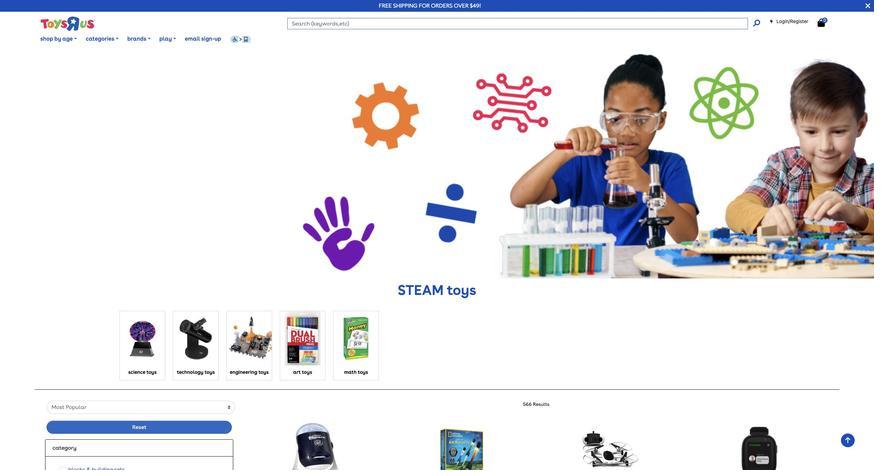 Task type: locate. For each thing, give the bounding box(es) containing it.
free shipping for orders over $49! link
[[379, 2, 481, 9]]

toys for science toys
[[146, 370, 157, 375]]

$49!
[[470, 2, 481, 9]]

this icon serves as a link to download the essential accessibility assistive technology app for individuals with physical disabilities. it is featured as part of our commitment to diversity and inclusion. image
[[230, 35, 251, 43]]

toys r us image
[[40, 16, 95, 32]]

up
[[215, 35, 221, 42]]

product-tab tab panel
[[40, 401, 834, 470]]

engineering toys image image
[[227, 311, 272, 366]]

toys for technology toys
[[205, 370, 215, 375]]

science toys
[[128, 370, 157, 375]]

categories
[[86, 35, 114, 42]]

free shipping for orders over $49!
[[379, 2, 481, 9]]

play button
[[155, 30, 181, 47]]

age
[[62, 35, 73, 42]]

None search field
[[287, 18, 760, 29]]

results
[[533, 402, 550, 407]]

art toys link
[[280, 311, 325, 376]]

math toys
[[344, 370, 368, 375]]

free
[[379, 2, 392, 9]]

by
[[54, 35, 61, 42]]

engineering toys
[[230, 370, 269, 375]]

orders
[[431, 2, 453, 9]]

national geographic light up air rockets image
[[434, 420, 490, 470]]

menu bar
[[36, 27, 874, 51]]

art toys image image
[[280, 311, 325, 366]]

brands button
[[123, 30, 155, 47]]

technology toys image image
[[173, 311, 219, 366]]

category element
[[53, 444, 226, 452]]

over
[[454, 2, 469, 9]]

categories button
[[81, 30, 123, 47]]

toys for engineering toys
[[259, 370, 269, 375]]

566 results
[[523, 402, 550, 407]]

toys for art toys
[[302, 370, 312, 375]]

toys
[[447, 282, 476, 298], [146, 370, 157, 375], [205, 370, 215, 375], [259, 370, 269, 375], [302, 370, 312, 375], [358, 370, 368, 375]]

technology
[[177, 370, 203, 375]]

Enter Keyword or Item No. search field
[[287, 18, 748, 29]]

science toys link
[[120, 311, 165, 376]]

engineering
[[230, 370, 257, 375]]

shop
[[40, 35, 53, 42]]

login/register
[[777, 18, 809, 24]]

technology toys
[[177, 370, 215, 375]]

steam
[[398, 282, 444, 298]]

math toys link
[[334, 311, 379, 376]]



Task type: vqa. For each thing, say whether or not it's contained in the screenshot.
tab list
no



Task type: describe. For each thing, give the bounding box(es) containing it.
toys for steam toys
[[447, 282, 476, 298]]

close button image
[[866, 2, 871, 10]]

play
[[159, 35, 172, 42]]

science
[[128, 370, 145, 375]]

engineering toys link
[[227, 311, 272, 376]]

brands
[[127, 35, 146, 42]]

science toys image image
[[120, 311, 165, 366]]

art toys
[[293, 370, 312, 375]]

shipping
[[393, 2, 418, 9]]

menu bar containing shop by age
[[36, 27, 874, 51]]

login/register button
[[770, 18, 809, 25]]

shopping bag image
[[818, 19, 825, 27]]

shop by age button
[[36, 30, 81, 47]]

email
[[185, 35, 200, 42]]

email sign-up link
[[181, 30, 226, 47]]

toys for math toys
[[358, 370, 368, 375]]

0 link
[[818, 18, 832, 27]]

reset
[[132, 424, 147, 431]]

math
[[344, 370, 357, 375]]

technology toys link
[[173, 311, 219, 376]]

category
[[53, 445, 77, 451]]

shop by age
[[40, 35, 73, 42]]

reset button
[[47, 421, 232, 434]]

email sign-up
[[185, 35, 221, 42]]

566
[[523, 402, 532, 407]]

x6play kids' smartwatch cell phone with gps image
[[731, 420, 788, 470]]

0
[[824, 18, 826, 23]]

sharper image fly and drive 7" drone image
[[583, 420, 639, 470]]

brainstorm toys deep space home planetarium and projector w/ 24 color nasa images - stem toy image
[[279, 420, 348, 470]]

for
[[419, 2, 430, 9]]

steam toys
[[398, 282, 476, 298]]

math toys image image
[[334, 311, 379, 366]]

sign-
[[201, 35, 215, 42]]

steam toys main content
[[0, 51, 874, 470]]

art
[[293, 370, 301, 375]]



